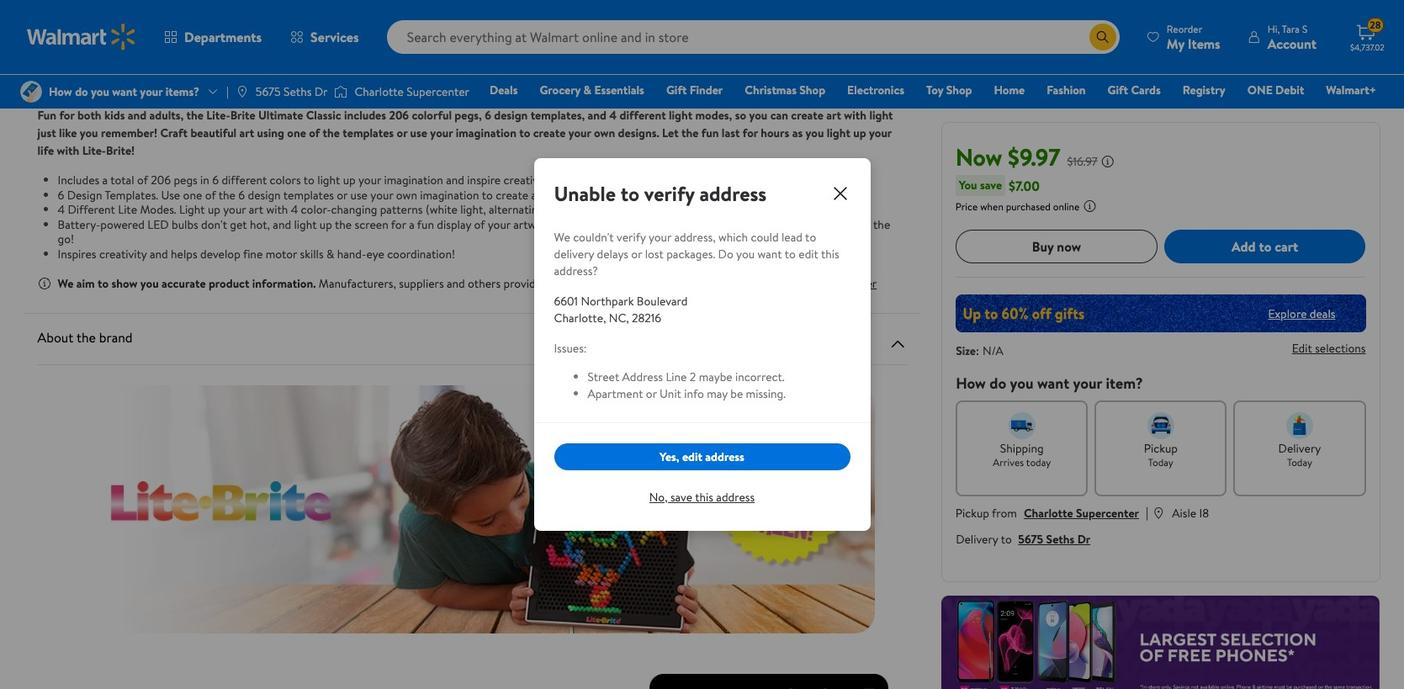 Task type: locate. For each thing, give the bounding box(es) containing it.
colors
[[270, 172, 301, 188]]

own inside includes a total of 206 pegs in 6 different colors to light up your imagination and inspire creativity! 6 design templates. use one of the 6 design templates or use your own imagination to create art with light! 4 different lite modes. light up your art with 4 color-changing patterns (white light, alternating flash, all-flash, rotating flash)! battery-powered led bulbs don't get hot, and light up the screen for a fun display of your artwork! plus, this lightweight design is great for travel and creating on the go! inspires creativity and helps develop fine motor skills & hand-eye coordination!
[[396, 186, 417, 203]]

0 horizontal spatial save
[[671, 489, 693, 506]]

alternating
[[489, 201, 544, 218]]

0 vertical spatial lite-
[[206, 107, 230, 124]]

1 horizontal spatial we
[[554, 229, 570, 246]]

1 horizontal spatial gift
[[1108, 82, 1128, 98]]

0 horizontal spatial use
[[351, 186, 368, 203]]

0 horizontal spatial pickup
[[956, 505, 990, 522]]

to inside 'add to cart' button
[[1259, 237, 1272, 256]]

address,
[[674, 229, 716, 246]]

flash,
[[547, 201, 574, 218], [592, 201, 619, 218]]

1 horizontal spatial edit
[[799, 246, 819, 263]]

to left 5675
[[1001, 531, 1012, 548]]

the up beautiful on the left top of the page
[[186, 107, 204, 124]]

fun inside 'fun for both kids and adults, the lite-brite ultimate classic includes 206 colorful pegs, 6 design templates, and 4 different light modes, so you can create art with light just like you remember! craft beautiful art using one of the templates or use your imagination to create your own designs. let the fun last for hours as you light up your life with lite-brite!'
[[702, 125, 719, 141]]

1 gift from the left
[[666, 82, 687, 98]]

0 vertical spatial different
[[620, 107, 666, 124]]

of inside 'fun for both kids and adults, the lite-brite ultimate classic includes 206 colorful pegs, 6 design templates, and 4 different light modes, so you can create art with light just like you remember! craft beautiful art using one of the templates or use your imagination to create your own designs. let the fun last for hours as you light up your life with lite-brite!'
[[309, 125, 320, 141]]

up up the changing
[[343, 172, 356, 188]]

maybe
[[699, 369, 733, 385]]

1 vertical spatial edit
[[682, 448, 703, 465]]

to inside 'we couldn't verify your address, which could lead to delivery delays or lost packages.'
[[805, 229, 816, 246]]

or inside 'fun for both kids and adults, the lite-brite ultimate classic includes 206 colorful pegs, 6 design templates, and 4 different light modes, so you can create art with light just like you remember! craft beautiful art using one of the templates or use your imagination to create your own designs. let the fun last for hours as you light up your life with lite-brite!'
[[397, 125, 407, 141]]

fun down modes,
[[702, 125, 719, 141]]

templates
[[343, 125, 394, 141], [283, 186, 334, 203]]

0 vertical spatial edit
[[799, 246, 819, 263]]

today for pickup
[[1148, 455, 1174, 470]]

5675
[[1019, 531, 1044, 548]]

in
[[200, 172, 209, 188]]

modes,
[[695, 107, 732, 124]]

your down colorful
[[430, 125, 453, 141]]

2 vertical spatial address
[[716, 489, 755, 506]]

shop for toy shop
[[946, 82, 972, 98]]

here,
[[614, 275, 640, 292]]

shop right christmas
[[800, 82, 826, 98]]

1 horizontal spatial 206
[[389, 107, 409, 124]]

0 horizontal spatial 206
[[151, 172, 171, 188]]

we left aim on the top left
[[58, 275, 74, 292]]

selections
[[1315, 340, 1366, 357]]

to right lead
[[805, 229, 816, 246]]

0 vertical spatial delivery
[[1279, 440, 1321, 457]]

1 vertical spatial fun
[[417, 216, 434, 233]]

from
[[993, 505, 1018, 522]]

0 vertical spatial fun
[[702, 125, 719, 141]]

1 horizontal spatial delivery
[[1279, 440, 1321, 457]]

1 horizontal spatial design
[[494, 107, 528, 124]]

6 up get
[[238, 186, 245, 203]]

0 vertical spatial design
[[494, 107, 528, 124]]

delivery for today
[[1279, 440, 1321, 457]]

0 horizontal spatial fun
[[417, 216, 434, 233]]

2 today from the left
[[1287, 455, 1313, 470]]

0 vertical spatial about
[[24, 12, 69, 34]]

for right great at the top
[[742, 216, 757, 233]]

save for this
[[671, 489, 693, 506]]

2 vertical spatial create
[[496, 186, 528, 203]]

templates,
[[531, 107, 585, 124]]

battery-
[[58, 216, 100, 233]]

6 right the pegs,
[[485, 107, 491, 124]]

see our disclaimer button
[[784, 275, 877, 292]]

1 vertical spatial one
[[183, 186, 202, 203]]

up to sixty percent off deals. shop now. image
[[956, 295, 1366, 332]]

one right use
[[183, 186, 202, 203]]

1 horizontal spatial one
[[287, 125, 306, 141]]

use down colorful
[[410, 125, 427, 141]]

one inside 'fun for both kids and adults, the lite-brite ultimate classic includes 206 colorful pegs, 6 design templates, and 4 different light modes, so you can create art with light just like you remember! craft beautiful art using one of the templates or use your imagination to create your own designs. let the fun last for hours as you light up your life with lite-brite!'
[[287, 125, 306, 141]]

templates down includes
[[343, 125, 394, 141]]

registry link
[[1175, 81, 1233, 99]]

1 horizontal spatial fun
[[702, 125, 719, 141]]

0 horizontal spatial a
[[102, 172, 108, 188]]

pickup
[[1144, 440, 1178, 457], [956, 505, 990, 522]]

use up screen
[[351, 186, 368, 203]]

save inside button
[[671, 489, 693, 506]]

0 horizontal spatial want
[[758, 246, 782, 263]]

0 vertical spatial want
[[758, 246, 782, 263]]

or left unit
[[646, 385, 657, 402]]

1 horizontal spatial create
[[533, 125, 566, 141]]

this up see our disclaimer button
[[821, 246, 840, 263]]

1 vertical spatial lite-
[[82, 142, 106, 159]]

0 vertical spatial use
[[410, 125, 427, 141]]

or left lost on the top left of the page
[[631, 246, 642, 263]]

cart
[[1275, 237, 1299, 256]]

1 vertical spatial templates
[[283, 186, 334, 203]]

light
[[179, 201, 205, 218]]

of
[[309, 125, 320, 141], [137, 172, 148, 188], [205, 186, 216, 203], [474, 216, 485, 233]]

1 vertical spatial 206
[[151, 172, 171, 188]]

shop right "toy"
[[946, 82, 972, 98]]

different
[[68, 201, 115, 218]]

light down electronics link
[[870, 107, 893, 124]]

buy now button
[[956, 230, 1158, 263]]

our
[[806, 275, 823, 292]]

edit
[[799, 246, 819, 263], [682, 448, 703, 465]]

designs.
[[618, 125, 659, 141]]

product
[[209, 275, 249, 292]]

dr
[[1078, 531, 1091, 548]]

0 horizontal spatial lite-
[[82, 142, 106, 159]]

1 vertical spatial different
[[222, 172, 267, 188]]

1 horizontal spatial shop
[[946, 82, 972, 98]]

edit inside do you want to edit this address?
[[799, 246, 819, 263]]

verify for to
[[644, 179, 695, 208]]

today inside delivery today
[[1287, 455, 1313, 470]]

Walmart Site-Wide search field
[[387, 20, 1120, 54]]

light,
[[460, 201, 486, 218]]

1 shop from the left
[[800, 82, 826, 98]]

0 vertical spatial templates
[[343, 125, 394, 141]]

delivery down intent image for delivery
[[1279, 440, 1321, 457]]

product details image
[[888, 77, 908, 97]]

1 vertical spatial address
[[705, 448, 745, 465]]

4
[[609, 107, 617, 124], [58, 201, 65, 218], [291, 201, 298, 218]]

want inside do you want to edit this address?
[[758, 246, 782, 263]]

1 vertical spatial delivery
[[956, 531, 998, 548]]

1 vertical spatial own
[[396, 186, 417, 203]]

boulevard
[[637, 293, 688, 310]]

or inside issues: street address line 2 maybe incorrect. apartment or unit info may be missing.
[[646, 385, 657, 402]]

1 horizontal spatial today
[[1287, 455, 1313, 470]]

1 vertical spatial save
[[671, 489, 693, 506]]

0 horizontal spatial delivery
[[956, 531, 998, 548]]

up up skills
[[320, 216, 332, 233]]

0 horizontal spatial today
[[1148, 455, 1174, 470]]

legal information image
[[1084, 199, 1097, 213]]

1 horizontal spatial want
[[1037, 373, 1070, 394]]

1 vertical spatial about
[[37, 328, 73, 347]]

1 horizontal spatial &
[[584, 82, 592, 98]]

create down templates, at the top left of the page
[[533, 125, 566, 141]]

save up when
[[981, 177, 1003, 194]]

1 horizontal spatial lite-
[[206, 107, 230, 124]]

coordination!
[[387, 245, 455, 262]]

2 horizontal spatial design
[[667, 216, 699, 233]]

gift left cards
[[1108, 82, 1128, 98]]

0 vertical spatial own
[[594, 125, 615, 141]]

create up as
[[791, 107, 824, 124]]

1 horizontal spatial templates
[[343, 125, 394, 141]]

0 vertical spatial 206
[[389, 107, 409, 124]]

do you want to edit this address?
[[554, 246, 840, 279]]

we inside 'we couldn't verify your address, which could lead to delivery delays or lost packages.'
[[554, 229, 570, 246]]

we
[[554, 229, 570, 246], [58, 275, 74, 292]]

1 horizontal spatial pickup
[[1144, 440, 1178, 457]]

about up product
[[24, 12, 69, 34]]

and up the remember!
[[128, 107, 147, 124]]

2 shop from the left
[[946, 82, 972, 98]]

your inside 'we couldn't verify your address, which could lead to delivery delays or lost packages.'
[[649, 229, 672, 246]]

with
[[844, 107, 867, 124], [57, 142, 79, 159], [549, 186, 571, 203], [266, 201, 288, 218]]

just
[[37, 125, 56, 141]]

add to cart button
[[1164, 230, 1366, 263]]

1 horizontal spatial different
[[620, 107, 666, 124]]

imagination
[[456, 125, 517, 141], [384, 172, 443, 188], [420, 186, 479, 203]]

shop inside 'link'
[[946, 82, 972, 98]]

today for delivery
[[1287, 455, 1313, 470]]

0 horizontal spatial templates
[[283, 186, 334, 203]]

you inside do you want to edit this address?
[[736, 246, 755, 263]]

1 vertical spatial design
[[248, 186, 281, 203]]

2 horizontal spatial 4
[[609, 107, 617, 124]]

verify for couldn't
[[617, 229, 646, 246]]

missing.
[[746, 385, 786, 402]]

information.
[[252, 275, 316, 292]]

1 today from the left
[[1148, 455, 1174, 470]]

the
[[186, 107, 204, 124], [323, 125, 340, 141], [682, 125, 699, 141], [219, 186, 236, 203], [335, 216, 352, 233], [873, 216, 890, 233], [76, 328, 96, 347]]

delivery
[[554, 246, 594, 263]]

0 horizontal spatial flash,
[[547, 201, 574, 218]]

the left screen
[[335, 216, 352, 233]]

2 flash, from the left
[[592, 201, 619, 218]]

lightweight
[[607, 216, 664, 233]]

0 vertical spatial verify
[[644, 179, 695, 208]]

inspires
[[58, 245, 96, 262]]

or up patterns
[[397, 125, 407, 141]]

& right skills
[[326, 245, 334, 262]]

the left brand at the left
[[76, 328, 96, 347]]

0 vertical spatial we
[[554, 229, 570, 246]]

lite-
[[206, 107, 230, 124], [82, 142, 106, 159]]

create up artwork!
[[496, 186, 528, 203]]

&
[[584, 82, 592, 98], [326, 245, 334, 262]]

1 vertical spatial &
[[326, 245, 334, 262]]

design down deals
[[494, 107, 528, 124]]

details
[[87, 71, 125, 89]]

pickup for pickup today
[[1144, 440, 1178, 457]]

about the brand image
[[888, 334, 908, 354]]

2 gift from the left
[[1108, 82, 1128, 98]]

about
[[24, 12, 69, 34], [37, 328, 73, 347]]

want right do
[[1037, 373, 1070, 394]]

to inside do you want to edit this address?
[[785, 246, 796, 263]]

grocery & essentials
[[540, 82, 644, 98]]

0 horizontal spatial edit
[[682, 448, 703, 465]]

design left is
[[667, 216, 699, 233]]

about left brand at the left
[[37, 328, 73, 347]]

shipping
[[1000, 440, 1044, 457]]

a left 'total'
[[102, 172, 108, 188]]

1 horizontal spatial 4
[[291, 201, 298, 218]]

how
[[956, 373, 986, 394]]

or inside 'we couldn't verify your address, which could lead to delivery delays or lost packages.'
[[631, 246, 642, 263]]

0 horizontal spatial create
[[496, 186, 528, 203]]

like
[[59, 125, 77, 141]]

your
[[430, 125, 453, 141], [569, 125, 591, 141], [869, 125, 892, 141], [358, 172, 381, 188], [370, 186, 393, 203], [223, 201, 246, 218], [488, 216, 511, 233], [649, 229, 672, 246], [1073, 373, 1102, 394]]

this down yes, edit address button
[[695, 489, 714, 506]]

verify inside 'we couldn't verify your address, which could lead to delivery delays or lost packages.'
[[617, 229, 646, 246]]

address up great at the top
[[700, 179, 767, 208]]

address for this
[[716, 489, 755, 506]]

4 left color- on the left top
[[291, 201, 298, 218]]

0 vertical spatial one
[[287, 125, 306, 141]]

pickup inside pickup from charlotte supercenter |
[[956, 505, 990, 522]]

edit right yes,
[[682, 448, 703, 465]]

today inside pickup today
[[1148, 455, 1174, 470]]

or right color- on the left top
[[337, 186, 348, 203]]

screen
[[355, 216, 388, 233]]

both
[[77, 107, 101, 124]]

1 horizontal spatial own
[[594, 125, 615, 141]]

0 vertical spatial address
[[700, 179, 767, 208]]

0 vertical spatial pickup
[[1144, 440, 1178, 457]]

to left cart
[[1259, 237, 1272, 256]]

verify down rotating at top left
[[617, 229, 646, 246]]

size : n/a
[[956, 342, 1004, 359]]

create
[[791, 107, 824, 124], [533, 125, 566, 141], [496, 186, 528, 203]]

0 vertical spatial save
[[981, 177, 1003, 194]]

1 horizontal spatial a
[[409, 216, 415, 233]]

when
[[981, 199, 1004, 214]]

own left "designs."
[[594, 125, 615, 141]]

n/a
[[983, 342, 1004, 359]]

have
[[681, 275, 704, 292]]

pickup down intent image for pickup
[[1144, 440, 1178, 457]]

2 horizontal spatial create
[[791, 107, 824, 124]]

lead
[[782, 229, 803, 246]]

1 horizontal spatial use
[[410, 125, 427, 141]]

want up it.
[[758, 246, 782, 263]]

design inside 'fun for both kids and adults, the lite-brite ultimate classic includes 206 colorful pegs, 6 design templates, and 4 different light modes, so you can create art with light just like you remember! craft beautiful art using one of the templates or use your imagination to create your own designs. let the fun last for hours as you light up your life with lite-brite!'
[[494, 107, 528, 124]]

one down ultimate on the left of the page
[[287, 125, 306, 141]]

1 vertical spatial we
[[58, 275, 74, 292]]

one inside includes a total of 206 pegs in 6 different colors to light up your imagination and inspire creativity! 6 design templates. use one of the 6 design templates or use your own imagination to create art with light! 4 different lite modes. light up your art with 4 color-changing patterns (white light, alternating flash, all-flash, rotating flash)! battery-powered led bulbs don't get hot, and light up the screen for a fun display of your artwork! plus, this lightweight design is great for travel and creating on the go! inspires creativity and helps develop fine motor skills & hand-eye coordination!
[[183, 186, 202, 203]]

1 horizontal spatial flash,
[[592, 201, 619, 218]]

0 horizontal spatial different
[[222, 172, 267, 188]]

this right plus, on the left
[[586, 216, 604, 233]]

own left (white
[[396, 186, 417, 203]]

1 vertical spatial pickup
[[956, 505, 990, 522]]

design up hot,
[[248, 186, 281, 203]]

classic
[[306, 107, 341, 124]]

incorrect.
[[735, 369, 785, 385]]

lite- up includes
[[82, 142, 106, 159]]

show
[[111, 275, 138, 292]]

arrives
[[993, 455, 1024, 470]]

1 vertical spatial verify
[[617, 229, 646, 246]]

unable to verify address dialog
[[534, 158, 870, 531]]

or
[[397, 125, 407, 141], [337, 186, 348, 203], [631, 246, 642, 263], [646, 385, 657, 402]]

1 horizontal spatial save
[[981, 177, 1003, 194]]

4 down essentials
[[609, 107, 617, 124]]

essentials
[[594, 82, 644, 98]]

gift inside the gift finder link
[[666, 82, 687, 98]]

& right grocery
[[584, 82, 592, 98]]

0 vertical spatial a
[[102, 172, 108, 188]]

gift for gift cards
[[1108, 82, 1128, 98]]

0 horizontal spatial own
[[396, 186, 417, 203]]

save right no, on the bottom left
[[671, 489, 693, 506]]

disclaimer
[[825, 275, 877, 292]]

address up no, save this address
[[705, 448, 745, 465]]

fun inside includes a total of 206 pegs in 6 different colors to light up your imagination and inspire creativity! 6 design templates. use one of the 6 design templates or use your own imagination to create art with light! 4 different lite modes. light up your art with 4 color-changing patterns (white light, alternating flash, all-flash, rotating flash)! battery-powered led bulbs don't get hot, and light up the screen for a fun display of your artwork! plus, this lightweight design is great for travel and creating on the go! inspires creativity and helps develop fine motor skills & hand-eye coordination!
[[417, 216, 434, 233]]

imagination inside 'fun for both kids and adults, the lite-brite ultimate classic includes 206 colorful pegs, 6 design templates, and 4 different light modes, so you can create art with light just like you remember! craft beautiful art using one of the templates or use your imagination to create your own designs. let the fun last for hours as you light up your life with lite-brite!'
[[456, 125, 517, 141]]

packages.
[[667, 246, 715, 263]]

206 left pegs
[[151, 172, 171, 188]]

no,
[[649, 489, 668, 506]]

1 vertical spatial use
[[351, 186, 368, 203]]

gift inside gift cards link
[[1108, 82, 1128, 98]]

verify up lightweight
[[644, 179, 695, 208]]

we
[[663, 275, 678, 292]]

0 horizontal spatial we
[[58, 275, 74, 292]]

0 horizontal spatial shop
[[800, 82, 826, 98]]

lite
[[118, 201, 137, 218]]

0 horizontal spatial gift
[[666, 82, 687, 98]]

your down templates, at the top left of the page
[[569, 125, 591, 141]]

save inside you save $7.00
[[981, 177, 1003, 194]]

a
[[102, 172, 108, 188], [409, 216, 415, 233]]

fun left display
[[417, 216, 434, 233]]

up down electronics link
[[853, 125, 866, 141]]

to right aim on the top left
[[98, 275, 109, 292]]

4 left design
[[58, 201, 65, 218]]

0 horizontal spatial &
[[326, 245, 334, 262]]

use
[[410, 125, 427, 141], [351, 186, 368, 203]]

templates up skills
[[283, 186, 334, 203]]

0 horizontal spatial one
[[183, 186, 202, 203]]

fun for both kids and adults, the lite-brite ultimate classic includes 206 colorful pegs, 6 design templates, and 4 different light modes, so you can create art with light just like you remember! craft beautiful art using one of the templates or use your imagination to create your own designs. let the fun last for hours as you light up your life with lite-brite!
[[37, 107, 893, 159]]

verified
[[727, 275, 766, 292]]

so
[[735, 107, 746, 124]]

you
[[749, 107, 768, 124], [80, 125, 98, 141], [806, 125, 824, 141], [736, 246, 755, 263], [140, 275, 159, 292], [572, 275, 591, 292], [1010, 373, 1034, 394]]

we couldn't verify your address, which could lead to delivery delays or lost packages.
[[554, 229, 816, 263]]

about for about the brand
[[37, 328, 73, 347]]

your down electronics link
[[869, 125, 892, 141]]

we left couldn't
[[554, 229, 570, 246]]

your right light,
[[488, 216, 511, 233]]

for
[[59, 107, 75, 124], [743, 125, 758, 141], [391, 216, 406, 233], [742, 216, 757, 233]]

flash)!
[[665, 201, 696, 218]]

verify
[[644, 179, 695, 208], [617, 229, 646, 246]]

debit
[[1276, 82, 1305, 98]]

electronics
[[847, 82, 905, 98]]

northpark
[[581, 293, 634, 310]]

to up see in the right of the page
[[785, 246, 796, 263]]



Task type: describe. For each thing, give the bounding box(es) containing it.
i8
[[1200, 505, 1210, 522]]

art up artwork!
[[531, 186, 546, 203]]

edit inside button
[[682, 448, 703, 465]]

toy shop link
[[919, 81, 980, 99]]

others
[[468, 275, 501, 292]]

for right the last
[[743, 125, 758, 141]]

intent image for pickup image
[[1148, 412, 1174, 439]]

fashion link
[[1039, 81, 1094, 99]]

we for we couldn't verify your address, which could lead to delivery delays or lost packages.
[[554, 229, 570, 246]]

lost
[[645, 246, 664, 263]]

do
[[718, 246, 734, 263]]

5675 seths dr button
[[1019, 531, 1091, 548]]

0 horizontal spatial design
[[248, 186, 281, 203]]

1 vertical spatial create
[[533, 125, 566, 141]]

templates inside 'fun for both kids and adults, the lite-brite ultimate classic includes 206 colorful pegs, 6 design templates, and 4 different light modes, so you can create art with light just like you remember! craft beautiful art using one of the templates or use your imagination to create your own designs. let the fun last for hours as you light up your life with lite-brite!'
[[343, 125, 394, 141]]

travel
[[760, 216, 789, 233]]

no, save this address button
[[554, 484, 850, 511]]

unable
[[554, 179, 616, 208]]

now $9.97
[[956, 141, 1061, 173]]

close dialog image
[[830, 183, 850, 204]]

see
[[784, 275, 803, 292]]

and right the travel
[[792, 216, 810, 233]]

unit
[[660, 385, 681, 402]]

art down electronics link
[[827, 107, 841, 124]]

to inside 'fun for both kids and adults, the lite-brite ultimate classic includes 206 colorful pegs, 6 design templates, and 4 different light modes, so you can create art with light just like you remember! craft beautiful art using one of the templates or use your imagination to create your own designs. let the fun last for hours as you light up your life with lite-brite!'
[[519, 125, 530, 141]]

about this item
[[24, 12, 138, 34]]

shop for christmas shop
[[800, 82, 826, 98]]

kids
[[104, 107, 125, 124]]

and down grocery & essentials link
[[588, 107, 607, 124]]

develop
[[200, 245, 240, 262]]

could
[[751, 229, 779, 246]]

delays
[[597, 246, 629, 263]]

your up screen
[[370, 186, 393, 203]]

28216
[[632, 310, 661, 326]]

and left "others"
[[447, 275, 465, 292]]

templates.
[[105, 186, 158, 203]]

the right on in the top right of the page
[[873, 216, 890, 233]]

your left item?
[[1073, 373, 1102, 394]]

yes, edit address
[[660, 448, 745, 465]]

as
[[792, 125, 803, 141]]

gift for gift finder
[[666, 82, 687, 98]]

with left light!
[[549, 186, 571, 203]]

$16.97
[[1068, 153, 1098, 170]]

pickup for pickup from charlotte supercenter |
[[956, 505, 990, 522]]

and left helps on the top left of the page
[[150, 245, 168, 262]]

2
[[690, 369, 696, 385]]

light right as
[[827, 125, 851, 141]]

using
[[257, 125, 284, 141]]

0 vertical spatial &
[[584, 82, 592, 98]]

shipping arrives today
[[993, 440, 1051, 470]]

beautiful
[[190, 125, 237, 141]]

brite
[[230, 107, 256, 124]]

gift cards
[[1108, 82, 1161, 98]]

about for about this item
[[24, 12, 69, 34]]

up inside 'fun for both kids and adults, the lite-brite ultimate classic includes 206 colorful pegs, 6 design templates, and 4 different light modes, so you can create art with light just like you remember! craft beautiful art using one of the templates or use your imagination to create your own designs. let the fun last for hours as you light up your life with lite-brite!'
[[853, 125, 866, 141]]

we for we aim to show you accurate product information. manufacturers, suppliers and others provide what you see here, and we have not verified it. see our disclaimer
[[58, 275, 74, 292]]

edit selections button
[[1292, 340, 1366, 357]]

own inside 'fun for both kids and adults, the lite-brite ultimate classic includes 206 colorful pegs, 6 design templates, and 4 different light modes, so you can create art with light just like you remember! craft beautiful art using one of the templates or use your imagination to create your own designs. let the fun last for hours as you light up your life with lite-brite!'
[[594, 125, 615, 141]]

the right 'let'
[[682, 125, 699, 141]]

of right display
[[474, 216, 485, 233]]

save for $7.00
[[981, 177, 1003, 194]]

you
[[959, 177, 978, 194]]

pickup from charlotte supercenter |
[[956, 503, 1149, 522]]

great
[[713, 216, 740, 233]]

creating
[[813, 216, 855, 233]]

this inside includes a total of 206 pegs in 6 different colors to light up your imagination and inspire creativity! 6 design templates. use one of the 6 design templates or use your own imagination to create art with light! 4 different lite modes. light up your art with 4 color-changing patterns (white light, alternating flash, all-flash, rotating flash)! battery-powered led bulbs don't get hot, and light up the screen for a fun display of your artwork! plus, this lightweight design is great for travel and creating on the go! inspires creativity and helps develop fine motor skills & hand-eye coordination!
[[586, 216, 604, 233]]

learn more about strikethrough prices image
[[1102, 155, 1115, 168]]

imagination up display
[[420, 186, 479, 203]]

with down electronics link
[[844, 107, 867, 124]]

now
[[1057, 237, 1081, 256]]

aisle i8
[[1173, 505, 1210, 522]]

electronics link
[[840, 81, 912, 99]]

use inside 'fun for both kids and adults, the lite-brite ultimate classic includes 206 colorful pegs, 6 design templates, and 4 different light modes, so you can create art with light just like you remember! craft beautiful art using one of the templates or use your imagination to create your own designs. let the fun last for hours as you light up your life with lite-brite!'
[[410, 125, 427, 141]]

we aim to show you accurate product information. manufacturers, suppliers and others provide what you see here, and we have not verified it. see our disclaimer
[[58, 275, 877, 292]]

6 left design
[[58, 186, 64, 203]]

aim
[[76, 275, 95, 292]]

2 vertical spatial design
[[667, 216, 699, 233]]

address for verify
[[700, 179, 767, 208]]

:
[[976, 342, 979, 359]]

intent image for delivery image
[[1286, 412, 1313, 439]]

1 flash, from the left
[[547, 201, 574, 218]]

imagination up patterns
[[384, 172, 443, 188]]

about the brand
[[37, 328, 133, 347]]

this left item at top
[[73, 12, 100, 34]]

206 inside includes a total of 206 pegs in 6 different colors to light up your imagination and inspire creativity! 6 design templates. use one of the 6 design templates or use your own imagination to create art with light! 4 different lite modes. light up your art with 4 color-changing patterns (white light, alternating flash, all-flash, rotating flash)! battery-powered led bulbs don't get hot, and light up the screen for a fun display of your artwork! plus, this lightweight design is great for travel and creating on the go! inspires creativity and helps develop fine motor skills & hand-eye coordination!
[[151, 172, 171, 188]]

colorful
[[412, 107, 452, 124]]

$4,737.02
[[1350, 41, 1385, 53]]

registry
[[1183, 82, 1226, 98]]

1 vertical spatial a
[[409, 216, 415, 233]]

your left hot,
[[223, 201, 246, 218]]

templates inside includes a total of 206 pegs in 6 different colors to light up your imagination and inspire creativity! 6 design templates. use one of the 6 design templates or use your own imagination to create art with light! 4 different lite modes. light up your art with 4 color-changing patterns (white light, alternating flash, all-flash, rotating flash)! battery-powered led bulbs don't get hot, and light up the screen for a fun display of your artwork! plus, this lightweight design is great for travel and creating on the go! inspires creativity and helps develop fine motor skills & hand-eye coordination!
[[283, 186, 334, 203]]

christmas
[[745, 82, 797, 98]]

craft
[[160, 125, 188, 141]]

toy shop
[[926, 82, 972, 98]]

walmart+ link
[[1319, 81, 1384, 99]]

you save $7.00
[[959, 176, 1040, 195]]

not
[[707, 275, 724, 292]]

inspire
[[467, 172, 501, 188]]

for right screen
[[391, 216, 406, 233]]

6 inside 'fun for both kids and adults, the lite-brite ultimate classic includes 206 colorful pegs, 6 design templates, and 4 different light modes, so you can create art with light just like you remember! craft beautiful art using one of the templates or use your imagination to create your own designs. let the fun last for hours as you light up your life with lite-brite!'
[[485, 107, 491, 124]]

light up skills
[[294, 216, 317, 233]]

christmas shop
[[745, 82, 826, 98]]

brand
[[99, 328, 133, 347]]

fun
[[37, 107, 56, 124]]

for up like
[[59, 107, 75, 124]]

couldn't
[[573, 229, 614, 246]]

Search search field
[[387, 20, 1120, 54]]

$9.97
[[1009, 141, 1061, 173]]

includes a total of 206 pegs in 6 different colors to light up your imagination and inspire creativity! 6 design templates. use one of the 6 design templates or use your own imagination to create art with light! 4 different lite modes. light up your art with 4 color-changing patterns (white light, alternating flash, all-flash, rotating flash)! battery-powered led bulbs don't get hot, and light up the screen for a fun display of your artwork! plus, this lightweight design is great for travel and creating on the go! inspires creativity and helps develop fine motor skills & hand-eye coordination!
[[58, 172, 890, 262]]

may
[[707, 385, 728, 402]]

& inside includes a total of 206 pegs in 6 different colors to light up your imagination and inspire creativity! 6 design templates. use one of the 6 design templates or use your own imagination to create art with light! 4 different lite modes. light up your art with 4 color-changing patterns (white light, alternating flash, all-flash, rotating flash)! battery-powered led bulbs don't get hot, and light up the screen for a fun display of your artwork! plus, this lightweight design is great for travel and creating on the go! inspires creativity and helps develop fine motor skills & hand-eye coordination!
[[326, 245, 334, 262]]

last
[[722, 125, 740, 141]]

|
[[1146, 503, 1149, 522]]

4 inside 'fun for both kids and adults, the lite-brite ultimate classic includes 206 colorful pegs, 6 design templates, and 4 different light modes, so you can create art with light just like you remember! craft beautiful art using one of the templates or use your imagination to create your own designs. let the fun last for hours as you light up your life with lite-brite!'
[[609, 107, 617, 124]]

walmart image
[[27, 24, 136, 50]]

hours
[[761, 125, 789, 141]]

is
[[702, 216, 710, 233]]

use inside includes a total of 206 pegs in 6 different colors to light up your imagination and inspire creativity! 6 design templates. use one of the 6 design templates or use your own imagination to create art with light! 4 different lite modes. light up your art with 4 color-changing patterns (white light, alternating flash, all-flash, rotating flash)! battery-powered led bulbs don't get hot, and light up the screen for a fun display of your artwork! plus, this lightweight design is great for travel and creating on the go! inspires creativity and helps develop fine motor skills & hand-eye coordination!
[[351, 186, 368, 203]]

of right 'total'
[[137, 172, 148, 188]]

create inside includes a total of 206 pegs in 6 different colors to light up your imagination and inspire creativity! 6 design templates. use one of the 6 design templates or use your own imagination to create art with light! 4 different lite modes. light up your art with 4 color-changing patterns (white light, alternating flash, all-flash, rotating flash)! battery-powered led bulbs don't get hot, and light up the screen for a fun display of your artwork! plus, this lightweight design is great for travel and creating on the go! inspires creativity and helps develop fine motor skills & hand-eye coordination!
[[496, 186, 528, 203]]

art down brite
[[239, 125, 254, 141]]

with down like
[[57, 142, 79, 159]]

deals link
[[482, 81, 525, 99]]

1 vertical spatial want
[[1037, 373, 1070, 394]]

gift cards link
[[1100, 81, 1169, 99]]

skills
[[300, 245, 324, 262]]

206 inside 'fun for both kids and adults, the lite-brite ultimate classic includes 206 colorful pegs, 6 design templates, and 4 different light modes, so you can create art with light just like you remember! craft beautiful art using one of the templates or use your imagination to create your own designs. let the fun last for hours as you light up your life with lite-brite!'
[[389, 107, 409, 124]]

creativity
[[99, 245, 147, 262]]

to left the creativity!
[[482, 186, 493, 203]]

6 right in
[[212, 172, 219, 188]]

remember!
[[101, 125, 158, 141]]

online
[[1054, 199, 1080, 214]]

home link
[[987, 81, 1033, 99]]

and right hot,
[[273, 216, 291, 233]]

the down classic
[[323, 125, 340, 141]]

don't
[[201, 216, 227, 233]]

includes
[[58, 172, 99, 188]]

and left the inspire
[[446, 172, 464, 188]]

art right get
[[249, 201, 263, 218]]

with down colors
[[266, 201, 288, 218]]

0 vertical spatial create
[[791, 107, 824, 124]]

(white
[[426, 201, 458, 218]]

all-
[[577, 201, 592, 218]]

deals
[[490, 82, 518, 98]]

your up the changing
[[358, 172, 381, 188]]

size
[[956, 342, 976, 359]]

plus,
[[559, 216, 583, 233]]

light up 'let'
[[669, 107, 693, 124]]

delivery today
[[1279, 440, 1321, 470]]

of right the "light"
[[205, 186, 216, 203]]

this inside do you want to edit this address?
[[821, 246, 840, 263]]

different inside includes a total of 206 pegs in 6 different colors to light up your imagination and inspire creativity! 6 design templates. use one of the 6 design templates or use your own imagination to create art with light! 4 different lite modes. light up your art with 4 color-changing patterns (white light, alternating flash, all-flash, rotating flash)! battery-powered led bulbs don't get hot, and light up the screen for a fun display of your artwork! plus, this lightweight design is great for travel and creating on the go! inspires creativity and helps develop fine motor skills & hand-eye coordination!
[[222, 172, 267, 188]]

led
[[147, 216, 169, 233]]

this inside button
[[695, 489, 714, 506]]

issues: street address line 2 maybe incorrect. apartment or unit info may be missing.
[[554, 340, 786, 402]]

up right the "light"
[[208, 201, 220, 218]]

to right colors
[[304, 172, 315, 188]]

or inside includes a total of 206 pegs in 6 different colors to light up your imagination and inspire creativity! 6 design templates. use one of the 6 design templates or use your own imagination to create art with light! 4 different lite modes. light up your art with 4 color-changing patterns (white light, alternating flash, all-flash, rotating flash)! battery-powered led bulbs don't get hot, and light up the screen for a fun display of your artwork! plus, this lightweight design is great for travel and creating on the go! inspires creativity and helps develop fine motor skills & hand-eye coordination!
[[337, 186, 348, 203]]

to up lightweight
[[621, 179, 640, 208]]

light up color- on the left top
[[317, 172, 340, 188]]

what
[[545, 275, 569, 292]]

display
[[437, 216, 471, 233]]

gift finder link
[[659, 81, 731, 99]]

0 horizontal spatial 4
[[58, 201, 65, 218]]

different inside 'fun for both kids and adults, the lite-brite ultimate classic includes 206 colorful pegs, 6 design templates, and 4 different light modes, so you can create art with light just like you remember! craft beautiful art using one of the templates or use your imagination to create your own designs. let the fun last for hours as you light up your life with lite-brite!'
[[620, 107, 666, 124]]

intent image for shipping image
[[1009, 412, 1036, 439]]

the right in
[[219, 186, 236, 203]]

delivery for to
[[956, 531, 998, 548]]

no, save this address
[[649, 489, 755, 506]]

rotating
[[622, 201, 662, 218]]

and left we on the top left of page
[[642, 275, 661, 292]]



Task type: vqa. For each thing, say whether or not it's contained in the screenshot.
the top Lite-
yes



